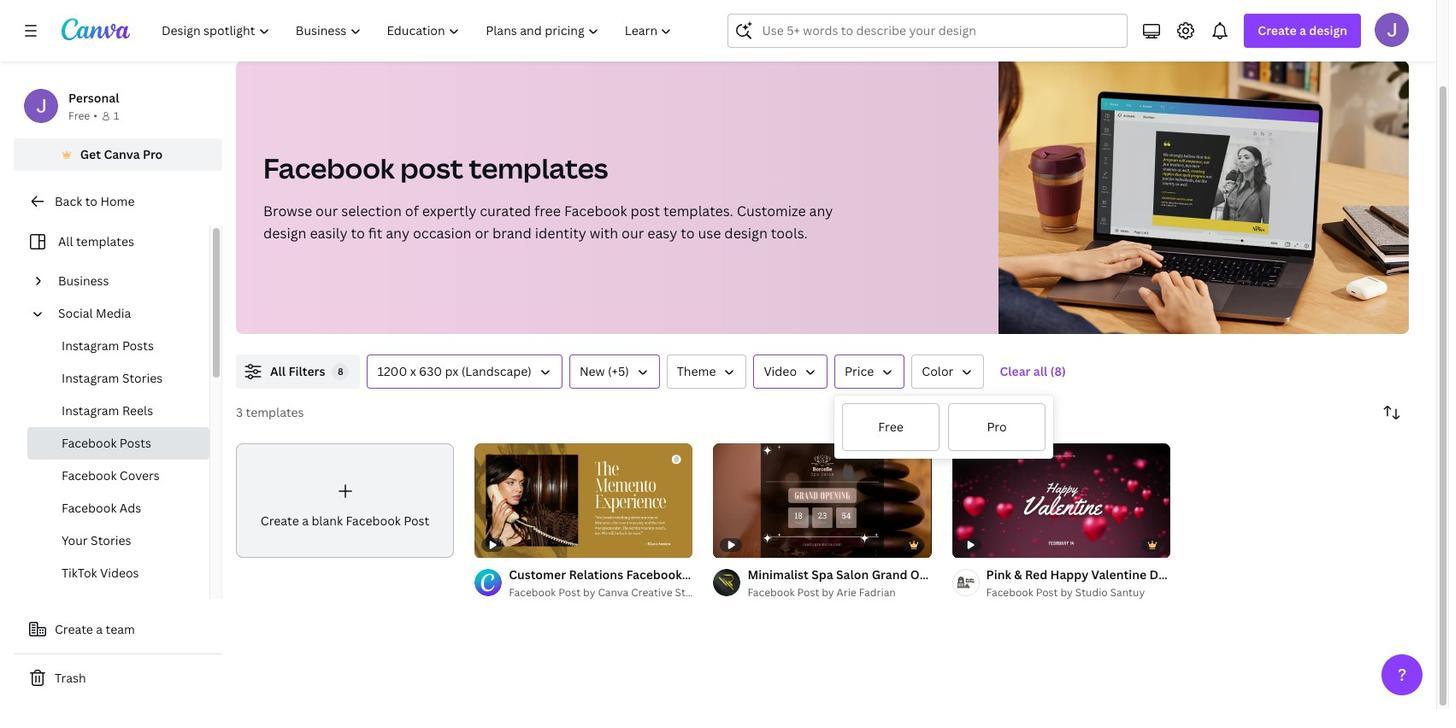 Task type: vqa. For each thing, say whether or not it's contained in the screenshot.
$36.50 to the right
no



Task type: describe. For each thing, give the bounding box(es) containing it.
instagram reels link
[[27, 395, 210, 428]]

color
[[922, 364, 954, 380]]

post inside facebook post by canva creative studio "link"
[[559, 586, 581, 600]]

new inside button
[[580, 364, 605, 380]]

a for blank
[[302, 513, 309, 529]]

pink & red happy valentine day short video facebook post link
[[987, 566, 1332, 585]]

autumn link
[[1271, 20, 1330, 54]]

templates for 3 templates
[[246, 405, 304, 421]]

facebook covers
[[62, 468, 160, 484]]

happy
[[1051, 567, 1089, 583]]

stories for instagram stories
[[122, 370, 163, 387]]

0 vertical spatial our
[[316, 202, 338, 221]]

blank
[[312, 513, 343, 529]]

summer
[[1151, 28, 1199, 44]]

1 vertical spatial any
[[386, 224, 410, 243]]

create for create a blank facebook post
[[261, 513, 299, 529]]

px
[[445, 364, 459, 380]]

valentine's day facebook posts
[[641, 28, 823, 44]]

design inside dropdown button
[[1310, 22, 1348, 38]]

customize
[[737, 202, 806, 221]]

post inside browse our selection of expertly curated free facebook post templates. customize any design easily to fit any occasion or brand identity with our easy to use design tools.
[[631, 202, 660, 221]]

price button
[[835, 355, 905, 389]]

1 horizontal spatial to
[[351, 224, 365, 243]]

facebook inside "link"
[[509, 586, 556, 600]]

2 horizontal spatial to
[[681, 224, 695, 243]]

peace
[[243, 28, 277, 44]]

business link
[[51, 265, 199, 298]]

1 horizontal spatial any
[[810, 202, 833, 221]]

facebook post by canva creative studio link
[[509, 585, 708, 602]]

ads
[[120, 500, 141, 517]]

instagram for instagram stories
[[62, 370, 119, 387]]

business
[[58, 273, 109, 289]]

autumn
[[1278, 28, 1324, 44]]

studio inside "link"
[[675, 586, 708, 600]]

templates for all templates
[[76, 234, 134, 250]]

jacob simon image
[[1375, 13, 1410, 47]]

get canva pro button
[[14, 139, 222, 171]]

x
[[410, 364, 416, 380]]

canva inside "link"
[[598, 586, 629, 600]]

love link
[[586, 20, 628, 54]]

templates.
[[664, 202, 734, 221]]

creative
[[631, 586, 673, 600]]

(landscape)
[[462, 364, 532, 380]]

media
[[96, 305, 131, 322]]

social media link
[[51, 298, 199, 330]]

all for all templates
[[58, 234, 73, 250]]

color button
[[912, 355, 985, 389]]

minimalist
[[748, 567, 809, 583]]

free for free
[[879, 419, 904, 435]]

by inside minimalist spa salon grand opening facebook post facebook post by arie fadrian
[[822, 586, 835, 601]]

valentine
[[1092, 567, 1147, 583]]

posts left 'lunar'
[[338, 28, 370, 44]]

1
[[114, 109, 119, 123]]

(+5)
[[608, 364, 629, 380]]

clear all (8)
[[1000, 364, 1066, 380]]

price
[[845, 364, 874, 380]]

filters
[[289, 364, 325, 380]]

peace facebook posts
[[243, 28, 370, 44]]

a for design
[[1300, 22, 1307, 38]]

facebook ads
[[62, 500, 141, 517]]

instagram posts link
[[27, 330, 210, 363]]

social media
[[58, 305, 131, 322]]

create a team button
[[14, 613, 222, 647]]

instagram posts
[[62, 338, 154, 354]]

back to home
[[55, 193, 135, 210]]

stories for your stories
[[91, 533, 131, 549]]

new (+5) button
[[570, 355, 660, 389]]

1 horizontal spatial design
[[725, 224, 768, 243]]

videos
[[100, 565, 139, 582]]

winter link
[[1337, 20, 1389, 54]]

create a design
[[1258, 22, 1348, 38]]

salon
[[837, 567, 869, 583]]

covers
[[120, 468, 160, 484]]

free •
[[68, 109, 97, 123]]

love
[[593, 28, 621, 44]]

studio inside 'pink & red happy valentine day short video facebook post facebook post by studio santuy'
[[1076, 586, 1108, 601]]

valentine's day facebook posts link
[[635, 20, 829, 54]]

0 vertical spatial post
[[401, 150, 464, 186]]

video button
[[754, 355, 828, 389]]

your
[[62, 533, 88, 549]]

santuy
[[1111, 586, 1145, 601]]

instagram for instagram reels
[[62, 403, 119, 419]]

back
[[55, 193, 82, 210]]

tiktok
[[62, 565, 97, 582]]

spring
[[1220, 28, 1257, 44]]

facebook post templates
[[263, 150, 608, 186]]

create a design button
[[1245, 14, 1362, 48]]

8 filter options selected element
[[332, 364, 349, 381]]

get canva pro
[[80, 146, 163, 163]]

top level navigation element
[[151, 14, 687, 48]]

facebook inside browse our selection of expertly curated free facebook post templates. customize any design easily to fit any occasion or brand identity with our easy to use design tools.
[[564, 202, 627, 221]]

facebook ads link
[[27, 493, 210, 525]]

all filters
[[270, 364, 325, 380]]

easter
[[1403, 28, 1440, 44]]

post inside create a blank facebook post element
[[404, 513, 430, 529]]

summer link
[[1144, 20, 1206, 54]]

8
[[338, 365, 344, 378]]

Search search field
[[762, 15, 1117, 47]]

create for create a design
[[1258, 22, 1297, 38]]

use
[[698, 224, 721, 243]]

create for create a team
[[55, 622, 93, 638]]

day inside 'pink & red happy valentine day short video facebook post facebook post by studio santuy'
[[1150, 567, 1173, 583]]

lunar new year facebook posts
[[391, 28, 573, 44]]

identity
[[535, 224, 587, 243]]

all templates
[[58, 234, 134, 250]]

peace facebook posts link
[[236, 20, 377, 54]]

1200 x 630 px (landscape)
[[378, 364, 532, 380]]



Task type: locate. For each thing, give the bounding box(es) containing it.
studio
[[675, 586, 708, 600], [1076, 586, 1108, 601]]

your stories
[[62, 533, 131, 549]]

canva left creative
[[598, 586, 629, 600]]

tiktok videos
[[62, 565, 139, 582]]

lunar
[[391, 28, 424, 44]]

posts down social media link
[[122, 338, 154, 354]]

design
[[1310, 22, 1348, 38], [263, 224, 307, 243], [725, 224, 768, 243]]

a for team
[[96, 622, 103, 638]]

0 horizontal spatial to
[[85, 193, 97, 210]]

new
[[427, 28, 452, 44], [580, 364, 605, 380]]

0 vertical spatial a
[[1300, 22, 1307, 38]]

1 horizontal spatial templates
[[246, 405, 304, 421]]

templates
[[469, 150, 608, 186], [76, 234, 134, 250], [246, 405, 304, 421]]

stories inside "link"
[[122, 370, 163, 387]]

1 vertical spatial all
[[270, 364, 286, 380]]

instagram down social media
[[62, 338, 119, 354]]

0 vertical spatial create
[[1258, 22, 1297, 38]]

our up the easily
[[316, 202, 338, 221]]

1 horizontal spatial canva
[[598, 586, 629, 600]]

posts
[[338, 28, 370, 44], [541, 28, 573, 44], [791, 28, 823, 44], [122, 338, 154, 354], [120, 435, 151, 452]]

instagram inside "link"
[[62, 370, 119, 387]]

0 horizontal spatial video
[[764, 364, 797, 380]]

templates down back to home
[[76, 234, 134, 250]]

facebook post by studio santuy link
[[987, 585, 1171, 602]]

free
[[68, 109, 90, 123], [879, 419, 904, 435]]

to left fit
[[351, 224, 365, 243]]

or
[[475, 224, 489, 243]]

browse
[[263, 202, 312, 221]]

2 vertical spatial create
[[55, 622, 93, 638]]

1 vertical spatial free
[[879, 419, 904, 435]]

create right spring
[[1258, 22, 1297, 38]]

0 horizontal spatial templates
[[76, 234, 134, 250]]

any
[[810, 202, 833, 221], [386, 224, 410, 243]]

templates up free
[[469, 150, 608, 186]]

1 horizontal spatial pro
[[987, 419, 1007, 435]]

free for free •
[[68, 109, 90, 123]]

instagram stories
[[62, 370, 163, 387]]

1 vertical spatial new
[[580, 364, 605, 380]]

any right "customize"
[[810, 202, 833, 221]]

by down happy
[[1061, 586, 1073, 601]]

1 vertical spatial instagram
[[62, 370, 119, 387]]

winter
[[1344, 28, 1382, 44]]

0 vertical spatial templates
[[469, 150, 608, 186]]

0 horizontal spatial day
[[708, 28, 730, 44]]

canva right get
[[104, 146, 140, 163]]

by inside 'pink & red happy valentine day short video facebook post facebook post by studio santuy'
[[1061, 586, 1073, 601]]

create inside button
[[55, 622, 93, 638]]

clear
[[1000, 364, 1031, 380]]

posts left coronavirus
[[791, 28, 823, 44]]

0 horizontal spatial new
[[427, 28, 452, 44]]

1 vertical spatial create
[[261, 513, 299, 529]]

0 vertical spatial any
[[810, 202, 833, 221]]

a left "team"
[[96, 622, 103, 638]]

0 vertical spatial day
[[708, 28, 730, 44]]

to left use
[[681, 224, 695, 243]]

new (+5)
[[580, 364, 629, 380]]

easy
[[648, 224, 678, 243]]

posts left love
[[541, 28, 573, 44]]

personal
[[68, 90, 119, 106]]

0 horizontal spatial all
[[58, 234, 73, 250]]

1 horizontal spatial a
[[302, 513, 309, 529]]

any right fit
[[386, 224, 410, 243]]

1 vertical spatial video
[[1211, 567, 1244, 583]]

clear all (8) button
[[992, 355, 1075, 389]]

2 horizontal spatial design
[[1310, 22, 1348, 38]]

to right the back
[[85, 193, 97, 210]]

stories
[[122, 370, 163, 387], [91, 533, 131, 549]]

3 instagram from the top
[[62, 403, 119, 419]]

a left winter
[[1300, 22, 1307, 38]]

home
[[100, 193, 135, 210]]

1 vertical spatial post
[[631, 202, 660, 221]]

2 instagram from the top
[[62, 370, 119, 387]]

create left "team"
[[55, 622, 93, 638]]

1 vertical spatial pro
[[987, 419, 1007, 435]]

stories down the facebook ads link on the bottom of page
[[91, 533, 131, 549]]

0 horizontal spatial design
[[263, 224, 307, 243]]

0 horizontal spatial free
[[68, 109, 90, 123]]

Sort by button
[[1375, 396, 1410, 430]]

1 vertical spatial stories
[[91, 533, 131, 549]]

1 horizontal spatial video
[[1211, 567, 1244, 583]]

2 horizontal spatial by
[[1061, 586, 1073, 601]]

0 vertical spatial free
[[68, 109, 90, 123]]

by inside "link"
[[583, 586, 596, 600]]

2 vertical spatial templates
[[246, 405, 304, 421]]

new left (+5)
[[580, 364, 605, 380]]

0 horizontal spatial any
[[386, 224, 410, 243]]

free left the '•'
[[68, 109, 90, 123]]

minimalist spa salon grand opening facebook post facebook post by arie fadrian
[[748, 567, 1047, 601]]

by left arie at the right of page
[[822, 586, 835, 601]]

0 horizontal spatial studio
[[675, 586, 708, 600]]

a inside button
[[96, 622, 103, 638]]

0 horizontal spatial a
[[96, 622, 103, 638]]

free button
[[842, 403, 941, 452]]

with
[[590, 224, 618, 243]]

None search field
[[728, 14, 1128, 48]]

canva
[[104, 146, 140, 163], [598, 586, 629, 600]]

back to home link
[[14, 185, 222, 219]]

1 horizontal spatial by
[[822, 586, 835, 601]]

2 horizontal spatial templates
[[469, 150, 608, 186]]

2 horizontal spatial a
[[1300, 22, 1307, 38]]

a left the blank
[[302, 513, 309, 529]]

0 vertical spatial video
[[764, 364, 797, 380]]

1 horizontal spatial all
[[270, 364, 286, 380]]

0 vertical spatial pro
[[143, 146, 163, 163]]

3 templates
[[236, 405, 304, 421]]

all
[[1034, 364, 1048, 380]]

3
[[236, 405, 243, 421]]

video inside the video button
[[764, 364, 797, 380]]

1 horizontal spatial free
[[879, 419, 904, 435]]

video right short
[[1211, 567, 1244, 583]]

0 horizontal spatial pro
[[143, 146, 163, 163]]

create left the blank
[[261, 513, 299, 529]]

studio down happy
[[1076, 586, 1108, 601]]

birthday link
[[1074, 20, 1137, 54]]

0 vertical spatial new
[[427, 28, 452, 44]]

2 vertical spatial a
[[96, 622, 103, 638]]

easily
[[310, 224, 348, 243]]

a inside dropdown button
[[1300, 22, 1307, 38]]

spring link
[[1213, 20, 1264, 54]]

fadrian
[[859, 586, 896, 601]]

1 horizontal spatial post
[[631, 202, 660, 221]]

1 vertical spatial our
[[622, 224, 644, 243]]

studio right creative
[[675, 586, 708, 600]]

0 horizontal spatial by
[[583, 586, 596, 600]]

instagram up facebook posts
[[62, 403, 119, 419]]

news
[[934, 28, 965, 44]]

2 horizontal spatial create
[[1258, 22, 1297, 38]]

red
[[1025, 567, 1048, 583]]

1 instagram from the top
[[62, 338, 119, 354]]

minimalist spa salon grand opening facebook post link
[[748, 566, 1047, 585]]

1 horizontal spatial create
[[261, 513, 299, 529]]

create a blank facebook post
[[261, 513, 430, 529]]

0 horizontal spatial create
[[55, 622, 93, 638]]

tools.
[[771, 224, 808, 243]]

browse our selection of expertly curated free facebook post templates. customize any design easily to fit any occasion or brand identity with our easy to use design tools.
[[263, 202, 833, 243]]

instagram stories link
[[27, 363, 210, 395]]

instagram up the instagram reels
[[62, 370, 119, 387]]

0 horizontal spatial post
[[401, 150, 464, 186]]

create a blank facebook post element
[[236, 444, 454, 558]]

create
[[1258, 22, 1297, 38], [261, 513, 299, 529], [55, 622, 93, 638]]

1 vertical spatial canva
[[598, 586, 629, 600]]

occasion
[[413, 224, 472, 243]]

facebook post by canva creative studio
[[509, 586, 708, 600]]

day
[[708, 28, 730, 44], [1150, 567, 1173, 583]]

0 vertical spatial instagram
[[62, 338, 119, 354]]

1 vertical spatial a
[[302, 513, 309, 529]]

short
[[1176, 567, 1208, 583]]

1 horizontal spatial new
[[580, 364, 605, 380]]

facebook covers link
[[27, 460, 210, 493]]

pro up back to home link
[[143, 146, 163, 163]]

of
[[405, 202, 419, 221]]

get
[[80, 146, 101, 163]]

canva inside button
[[104, 146, 140, 163]]

news link
[[927, 20, 972, 54]]

templates right 3
[[246, 405, 304, 421]]

facebook posts
[[62, 435, 151, 452]]

new left year at the left of the page
[[427, 28, 452, 44]]

0 horizontal spatial our
[[316, 202, 338, 221]]

curated
[[480, 202, 531, 221]]

your stories link
[[27, 525, 210, 558]]

day left short
[[1150, 567, 1173, 583]]

0 horizontal spatial canva
[[104, 146, 140, 163]]

video
[[764, 364, 797, 380], [1211, 567, 1244, 583]]

easter link
[[1396, 20, 1446, 54]]

0 vertical spatial canva
[[104, 146, 140, 163]]

post up 'easy'
[[631, 202, 660, 221]]

spa
[[812, 567, 834, 583]]

team
[[106, 622, 135, 638]]

1 horizontal spatial studio
[[1076, 586, 1108, 601]]

1 vertical spatial day
[[1150, 567, 1173, 583]]

all left filters
[[270, 364, 286, 380]]

video right theme button
[[764, 364, 797, 380]]

video inside 'pink & red happy valentine day short video facebook post facebook post by studio santuy'
[[1211, 567, 1244, 583]]

free inside free button
[[879, 419, 904, 435]]

day right valentine's
[[708, 28, 730, 44]]

2 vertical spatial instagram
[[62, 403, 119, 419]]

(8)
[[1051, 364, 1066, 380]]

0 vertical spatial stories
[[122, 370, 163, 387]]

1 horizontal spatial our
[[622, 224, 644, 243]]

our right 'with'
[[622, 224, 644, 243]]

posts down reels
[[120, 435, 151, 452]]

0 vertical spatial all
[[58, 234, 73, 250]]

expertly
[[422, 202, 477, 221]]

create inside dropdown button
[[1258, 22, 1297, 38]]

by left creative
[[583, 586, 596, 600]]

free down price button
[[879, 419, 904, 435]]

1200
[[378, 364, 407, 380]]

all for all filters
[[270, 364, 286, 380]]

trash link
[[14, 662, 222, 696]]

instagram for instagram posts
[[62, 338, 119, 354]]

stories up reels
[[122, 370, 163, 387]]

post up expertly
[[401, 150, 464, 186]]

theme button
[[667, 355, 747, 389]]

lunar new year facebook posts link
[[384, 20, 580, 54]]

fit
[[368, 224, 383, 243]]

social
[[58, 305, 93, 322]]

1 vertical spatial templates
[[76, 234, 134, 250]]

1 horizontal spatial day
[[1150, 567, 1173, 583]]

our
[[316, 202, 338, 221], [622, 224, 644, 243]]

opening
[[911, 567, 960, 583]]

all down the back
[[58, 234, 73, 250]]

pro down clear
[[987, 419, 1007, 435]]



